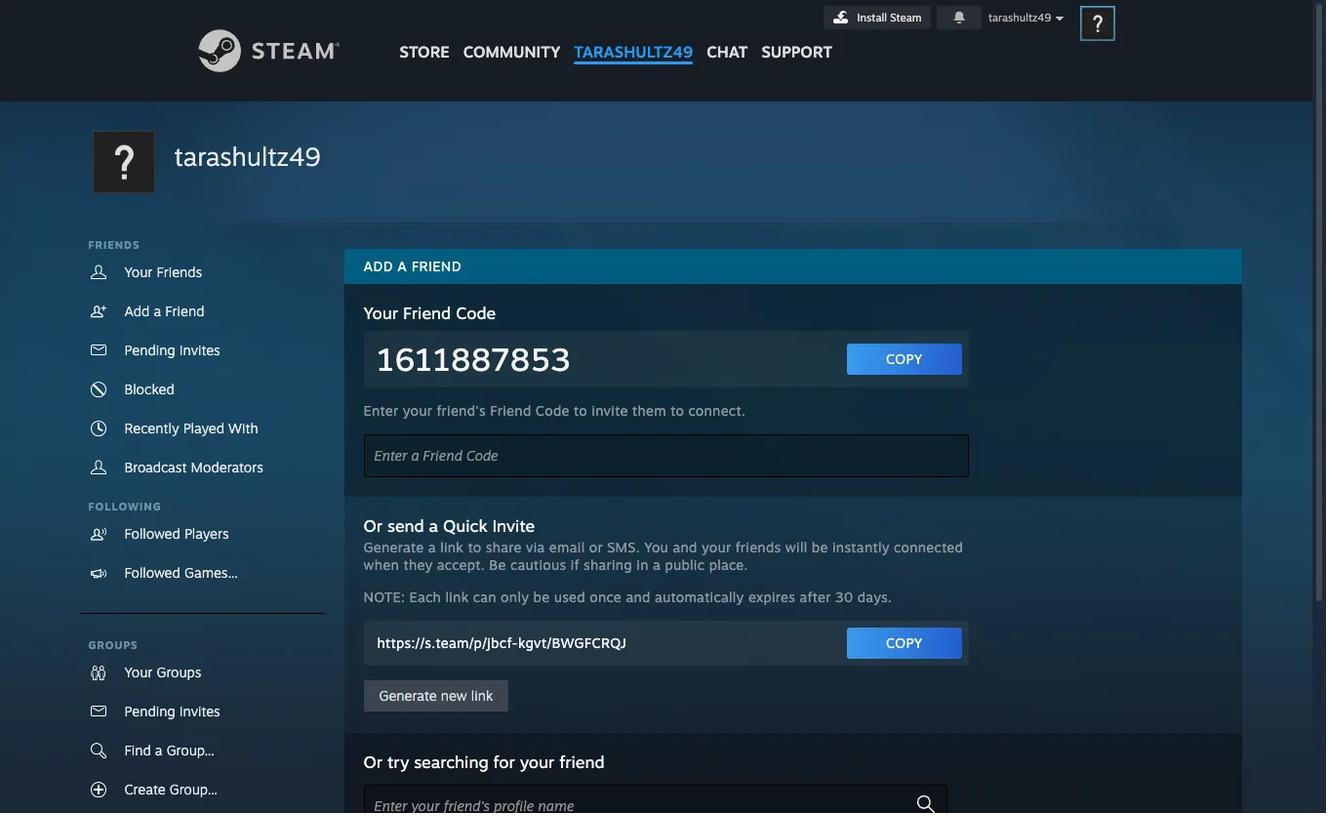 Task type: locate. For each thing, give the bounding box(es) containing it.
add
[[364, 258, 393, 274], [124, 303, 150, 319]]

1 copy button from the top
[[847, 344, 962, 375]]

pending invites up find a group...
[[124, 703, 220, 719]]

1 horizontal spatial code
[[536, 402, 570, 419]]

link inside button
[[471, 687, 493, 704]]

1 horizontal spatial be
[[812, 539, 829, 555]]

1 horizontal spatial groups
[[157, 664, 201, 680]]

1 horizontal spatial tarashultz49
[[574, 42, 693, 61]]

1 followed from the top
[[124, 525, 180, 542]]

share
[[486, 539, 522, 555]]

friend down add a friend
[[403, 303, 451, 323]]

1 vertical spatial be
[[534, 589, 550, 605]]

and up public
[[673, 539, 698, 555]]

copy button for 1611887853
[[847, 344, 962, 375]]

https://s.team/p/jbcf-
[[377, 635, 518, 651]]

0 horizontal spatial friends
[[88, 238, 140, 252]]

broadcast moderators
[[124, 459, 263, 475]]

1 vertical spatial link
[[446, 589, 469, 605]]

store
[[400, 42, 450, 61]]

0 vertical spatial your
[[124, 264, 153, 280]]

0 vertical spatial tarashultz49 link
[[568, 0, 700, 71]]

copy button for https://s.team/p/jbcf-kgvt/bwgfcrqj
[[847, 628, 962, 659]]

your
[[124, 264, 153, 280], [364, 303, 398, 323], [124, 664, 153, 680]]

your up add a friend
[[124, 264, 153, 280]]

pending invites link up find a group...
[[81, 692, 325, 731]]

0 vertical spatial tarashultz49
[[989, 11, 1052, 24]]

2 vertical spatial tarashultz49
[[174, 141, 321, 172]]

played
[[183, 420, 225, 436]]

add down your friends
[[124, 303, 150, 319]]

followed players link
[[81, 514, 325, 553]]

link for each
[[446, 589, 469, 605]]

used
[[554, 589, 586, 605]]

0 vertical spatial generate
[[364, 539, 424, 555]]

1 copy from the top
[[886, 350, 923, 367]]

0 vertical spatial copy button
[[847, 344, 962, 375]]

chat link
[[700, 0, 755, 66]]

1 invites from the top
[[179, 342, 220, 358]]

days.
[[858, 589, 892, 605]]

create group...
[[124, 781, 218, 798]]

pending for first pending invites link from the bottom
[[124, 703, 175, 719]]

groups
[[88, 638, 138, 652], [157, 664, 201, 680]]

or left send at the bottom left of the page
[[364, 515, 383, 536]]

1 vertical spatial friends
[[157, 264, 202, 280]]

groups inside 'link'
[[157, 664, 201, 680]]

link
[[440, 539, 464, 555], [446, 589, 469, 605], [471, 687, 493, 704]]

1 horizontal spatial friend
[[560, 752, 605, 772]]

link up the accept.
[[440, 539, 464, 555]]

0 horizontal spatial tarashultz49 link
[[174, 139, 321, 175]]

0 vertical spatial link
[[440, 539, 464, 555]]

0 vertical spatial pending invites
[[124, 342, 220, 358]]

2 vertical spatial your
[[124, 664, 153, 680]]

Enter a Friend Code text field
[[364, 434, 969, 477]]

add for add a friend
[[124, 303, 150, 319]]

0 vertical spatial add
[[364, 258, 393, 274]]

be inside or send a quick invite generate a link to share via email or sms. you and your friends will be instantly connected when they accept. be cautious if sharing in a public place.
[[812, 539, 829, 555]]

to for invite
[[468, 539, 482, 555]]

1 vertical spatial groups
[[157, 664, 201, 680]]

1 horizontal spatial and
[[673, 539, 698, 555]]

1 vertical spatial copy button
[[847, 628, 962, 659]]

generate up when
[[364, 539, 424, 555]]

1 vertical spatial followed
[[124, 564, 180, 581]]

1 vertical spatial invites
[[179, 703, 220, 719]]

generate new link
[[379, 687, 493, 704]]

to inside or send a quick invite generate a link to share via email or sms. you and your friends will be instantly connected when they accept. be cautious if sharing in a public place.
[[468, 539, 482, 555]]

or inside or send a quick invite generate a link to share via email or sms. you and your friends will be instantly connected when they accept. be cautious if sharing in a public place.
[[364, 515, 383, 536]]

instantly
[[833, 539, 890, 555]]

1 vertical spatial add
[[124, 303, 150, 319]]

friends
[[88, 238, 140, 252], [157, 264, 202, 280]]

1 horizontal spatial to
[[574, 402, 588, 419]]

friend right for on the left of page
[[560, 752, 605, 772]]

followed down followed players
[[124, 564, 180, 581]]

0 vertical spatial invites
[[179, 342, 220, 358]]

friend
[[165, 303, 204, 319], [403, 303, 451, 323], [490, 402, 532, 419]]

1 pending invites from the top
[[124, 342, 220, 358]]

to for code
[[671, 402, 684, 419]]

2 pending invites from the top
[[124, 703, 220, 719]]

1 vertical spatial pending
[[124, 703, 175, 719]]

will
[[786, 539, 808, 555]]

invites down your groups 'link'
[[179, 703, 220, 719]]

and down 'in'
[[626, 589, 651, 605]]

2 followed from the top
[[124, 564, 180, 581]]

invites down add a friend link
[[179, 342, 220, 358]]

copy for 1611887853
[[886, 350, 923, 367]]

followed down following
[[124, 525, 180, 542]]

be right only
[[534, 589, 550, 605]]

community
[[463, 42, 561, 61]]

0 horizontal spatial add
[[124, 303, 150, 319]]

0 vertical spatial be
[[812, 539, 829, 555]]

link left can
[[446, 589, 469, 605]]

link right new
[[471, 687, 493, 704]]

Enter your friend's profile name text field
[[364, 785, 947, 813]]

2 horizontal spatial to
[[671, 402, 684, 419]]

1 vertical spatial or
[[364, 752, 383, 772]]

pending up blocked
[[124, 342, 175, 358]]

1 pending invites link from the top
[[81, 331, 325, 370]]

tarashultz49
[[989, 11, 1052, 24], [574, 42, 693, 61], [174, 141, 321, 172]]

group... up create group... link
[[167, 742, 215, 758]]

link inside or send a quick invite generate a link to share via email or sms. you and your friends will be instantly connected when they accept. be cautious if sharing in a public place.
[[440, 539, 464, 555]]

each
[[410, 589, 441, 605]]

or for or try searching for your friend
[[364, 752, 383, 772]]

to right them
[[671, 402, 684, 419]]

0 horizontal spatial to
[[468, 539, 482, 555]]

find a group... link
[[81, 731, 325, 770]]

friend right friend's
[[490, 402, 532, 419]]

friend up your friend code
[[412, 258, 462, 274]]

1 horizontal spatial friends
[[157, 264, 202, 280]]

1 vertical spatial your
[[702, 539, 732, 555]]

to up the accept.
[[468, 539, 482, 555]]

if
[[571, 556, 580, 573]]

generate inside button
[[379, 687, 437, 704]]

your down add a friend
[[364, 303, 398, 323]]

add inside add a friend link
[[124, 303, 150, 319]]

group...
[[167, 742, 215, 758], [170, 781, 218, 798]]

send
[[388, 515, 424, 536]]

1 horizontal spatial add
[[364, 258, 393, 274]]

followed for followed players
[[124, 525, 180, 542]]

groups up find a group...
[[157, 664, 201, 680]]

your inside or send a quick invite generate a link to share via email or sms. you and your friends will be instantly connected when they accept. be cautious if sharing in a public place.
[[702, 539, 732, 555]]

be right will
[[812, 539, 829, 555]]

copy
[[886, 350, 923, 367], [886, 635, 923, 651]]

1 vertical spatial copy
[[886, 635, 923, 651]]

2 copy from the top
[[886, 635, 923, 651]]

0 vertical spatial pending invites link
[[81, 331, 325, 370]]

after
[[800, 589, 831, 605]]

your groups
[[124, 664, 201, 680]]

email
[[549, 539, 585, 555]]

your inside 'link'
[[124, 664, 153, 680]]

add a friend
[[364, 258, 462, 274]]

0 vertical spatial friend
[[412, 258, 462, 274]]

invite
[[592, 402, 628, 419]]

0 vertical spatial and
[[673, 539, 698, 555]]

your up find
[[124, 664, 153, 680]]

code left invite
[[536, 402, 570, 419]]

1 vertical spatial code
[[536, 402, 570, 419]]

friend down the your friends link
[[165, 303, 204, 319]]

code
[[456, 303, 496, 323], [536, 402, 570, 419]]

support link
[[755, 0, 840, 66]]

0 vertical spatial copy
[[886, 350, 923, 367]]

friends
[[736, 539, 781, 555]]

or left try
[[364, 752, 383, 772]]

connected
[[894, 539, 964, 555]]

0 vertical spatial followed
[[124, 525, 180, 542]]

your
[[403, 402, 433, 419], [702, 539, 732, 555], [520, 752, 555, 772]]

2 or from the top
[[364, 752, 383, 772]]

1 vertical spatial pending invites link
[[81, 692, 325, 731]]

1 pending from the top
[[124, 342, 175, 358]]

2 vertical spatial link
[[471, 687, 493, 704]]

1 horizontal spatial friend
[[403, 303, 451, 323]]

0 horizontal spatial code
[[456, 303, 496, 323]]

your friends link
[[81, 253, 325, 292]]

0 horizontal spatial your
[[403, 402, 433, 419]]

be
[[812, 539, 829, 555], [534, 589, 550, 605]]

enter your friend's friend code to invite them to connect.
[[364, 402, 746, 419]]

1 vertical spatial generate
[[379, 687, 437, 704]]

1 vertical spatial your
[[364, 303, 398, 323]]

your up place.
[[702, 539, 732, 555]]

automatically
[[655, 589, 744, 605]]

pending invites down add a friend
[[124, 342, 220, 358]]

pending invites link
[[81, 331, 325, 370], [81, 692, 325, 731]]

install
[[858, 11, 887, 24]]

and
[[673, 539, 698, 555], [626, 589, 651, 605]]

a up the they in the bottom of the page
[[428, 539, 436, 555]]

2 vertical spatial your
[[520, 752, 555, 772]]

copy for https://s.team/p/jbcf-kgvt/bwgfcrqj
[[886, 635, 923, 651]]

create group... link
[[81, 770, 325, 809]]

group... down find a group... link
[[170, 781, 218, 798]]

broadcast moderators link
[[81, 448, 325, 487]]

add up your friend code
[[364, 258, 393, 274]]

pending
[[124, 342, 175, 358], [124, 703, 175, 719]]

recently played with
[[124, 420, 258, 436]]

generate left new
[[379, 687, 437, 704]]

0 vertical spatial your
[[403, 402, 433, 419]]

pending up find
[[124, 703, 175, 719]]

sharing
[[584, 556, 633, 573]]

2 pending from the top
[[124, 703, 175, 719]]

a down your friends
[[154, 303, 161, 319]]

0 horizontal spatial groups
[[88, 638, 138, 652]]

copy button
[[847, 344, 962, 375], [847, 628, 962, 659]]

1 vertical spatial group...
[[170, 781, 218, 798]]

2 horizontal spatial tarashultz49
[[989, 11, 1052, 24]]

generate new link button
[[364, 680, 509, 712]]

or try searching for your friend
[[364, 752, 605, 772]]

1 or from the top
[[364, 515, 383, 536]]

your right enter
[[403, 402, 433, 419]]

or
[[364, 515, 383, 536], [364, 752, 383, 772]]

code up 1611887853
[[456, 303, 496, 323]]

add a friend
[[124, 303, 204, 319]]

a up your friend code
[[398, 258, 407, 274]]

support
[[762, 42, 833, 61]]

games...
[[184, 564, 238, 581]]

pending invites link down add a friend
[[81, 331, 325, 370]]

invite
[[492, 515, 535, 536]]

pending invites
[[124, 342, 220, 358], [124, 703, 220, 719]]

2 horizontal spatial your
[[702, 539, 732, 555]]

followed
[[124, 525, 180, 542], [124, 564, 180, 581]]

0 horizontal spatial be
[[534, 589, 550, 605]]

0 vertical spatial or
[[364, 515, 383, 536]]

0 vertical spatial pending
[[124, 342, 175, 358]]

blocked
[[124, 381, 174, 397]]

once
[[590, 589, 622, 605]]

1 vertical spatial pending invites
[[124, 703, 220, 719]]

your right for on the left of page
[[520, 752, 555, 772]]

friends up your friends
[[88, 238, 140, 252]]

to left invite
[[574, 402, 588, 419]]

tarashultz49 link
[[568, 0, 700, 71], [174, 139, 321, 175]]

friends up add a friend
[[157, 264, 202, 280]]

moderators
[[191, 459, 263, 475]]

2 copy button from the top
[[847, 628, 962, 659]]

your for your friend code
[[364, 303, 398, 323]]

quick
[[443, 515, 488, 536]]

1 vertical spatial and
[[626, 589, 651, 605]]

groups up your groups
[[88, 638, 138, 652]]

or for or send a quick invite generate a link to share via email or sms. you and your friends will be instantly connected when they accept. be cautious if sharing in a public place.
[[364, 515, 383, 536]]



Task type: vqa. For each thing, say whether or not it's contained in the screenshot.
the left Groups
yes



Task type: describe. For each thing, give the bounding box(es) containing it.
kgvt/bwgfcrqj
[[518, 635, 627, 651]]

only
[[501, 589, 529, 605]]

a right 'in'
[[653, 556, 661, 573]]

following
[[88, 500, 162, 513]]

community link
[[457, 0, 568, 71]]

be
[[489, 556, 506, 573]]

2 horizontal spatial friend
[[490, 402, 532, 419]]

followed games... link
[[81, 553, 325, 593]]

2 pending invites link from the top
[[81, 692, 325, 731]]

via
[[526, 539, 545, 555]]

chat
[[707, 42, 748, 61]]

recently
[[124, 420, 179, 436]]

followed games...
[[124, 564, 238, 581]]

broadcast
[[124, 459, 187, 475]]

try
[[388, 752, 409, 772]]

pending for 2nd pending invites link from the bottom
[[124, 342, 175, 358]]

1 vertical spatial friend
[[560, 752, 605, 772]]

public
[[665, 556, 705, 573]]

your for your friends
[[124, 264, 153, 280]]

0 vertical spatial groups
[[88, 638, 138, 652]]

with
[[229, 420, 258, 436]]

store link
[[393, 0, 457, 71]]

1 vertical spatial tarashultz49
[[574, 42, 693, 61]]

0 horizontal spatial friend
[[412, 258, 462, 274]]

1611887853
[[377, 340, 571, 379]]

your friend code
[[364, 303, 496, 323]]

friend's
[[437, 402, 486, 419]]

or
[[589, 539, 603, 555]]

your groups link
[[81, 653, 325, 692]]

note: each link can only be used once and automatically expires after 30 days.
[[364, 589, 892, 605]]

blocked link
[[81, 370, 325, 409]]

a right send at the bottom left of the page
[[429, 515, 438, 536]]

find a group...
[[124, 742, 215, 758]]

in
[[637, 556, 649, 573]]

new
[[441, 687, 467, 704]]

for
[[493, 752, 515, 772]]

note:
[[364, 589, 405, 605]]

1 vertical spatial tarashultz49 link
[[174, 139, 321, 175]]

install steam link
[[823, 6, 931, 29]]

connect.
[[689, 402, 746, 419]]

and inside or send a quick invite generate a link to share via email or sms. you and your friends will be instantly connected when they accept. be cautious if sharing in a public place.
[[673, 539, 698, 555]]

you
[[644, 539, 669, 555]]

0 vertical spatial group...
[[167, 742, 215, 758]]

0 horizontal spatial tarashultz49
[[174, 141, 321, 172]]

0 horizontal spatial friend
[[165, 303, 204, 319]]

when
[[364, 556, 399, 573]]

generate inside or send a quick invite generate a link to share via email or sms. you and your friends will be instantly connected when they accept. be cautious if sharing in a public place.
[[364, 539, 424, 555]]

accept.
[[437, 556, 485, 573]]

add for add a friend
[[364, 258, 393, 274]]

cautious
[[511, 556, 567, 573]]

0 vertical spatial code
[[456, 303, 496, 323]]

or send a quick invite generate a link to share via email or sms. you and your friends will be instantly connected when they accept. be cautious if sharing in a public place.
[[364, 515, 964, 573]]

followed players
[[124, 525, 229, 542]]

them
[[632, 402, 667, 419]]

steam
[[890, 11, 922, 24]]

searching
[[414, 752, 489, 772]]

1 horizontal spatial tarashultz49 link
[[568, 0, 700, 71]]

expires
[[749, 589, 796, 605]]

0 horizontal spatial and
[[626, 589, 651, 605]]

your friends
[[124, 264, 202, 280]]

recently played with link
[[81, 409, 325, 448]]

add a friend link
[[81, 292, 325, 331]]

2 invites from the top
[[179, 703, 220, 719]]

install steam
[[858, 11, 922, 24]]

a right find
[[155, 742, 163, 758]]

1 horizontal spatial your
[[520, 752, 555, 772]]

can
[[473, 589, 497, 605]]

followed for followed games...
[[124, 564, 180, 581]]

create
[[124, 781, 166, 798]]

your for your groups
[[124, 664, 153, 680]]

find
[[124, 742, 151, 758]]

link for new
[[471, 687, 493, 704]]

place.
[[709, 556, 748, 573]]

players
[[184, 525, 229, 542]]

enter
[[364, 402, 399, 419]]

30
[[836, 589, 854, 605]]

they
[[404, 556, 433, 573]]

0 vertical spatial friends
[[88, 238, 140, 252]]

sms.
[[607, 539, 640, 555]]

https://s.team/p/jbcf-kgvt/bwgfcrqj
[[377, 635, 627, 651]]



